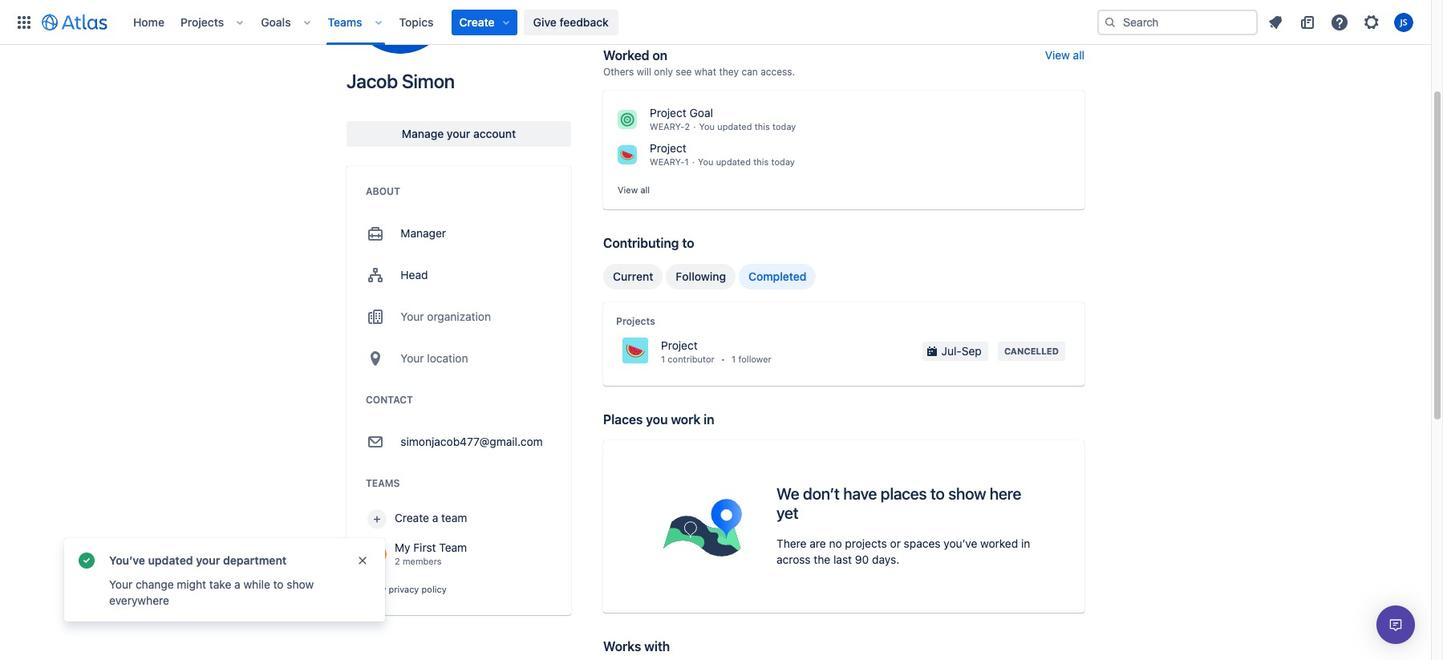 Task type: describe. For each thing, give the bounding box(es) containing it.
show inside "your change might take a while to show everywhere"
[[287, 578, 314, 591]]

show inside we don't have places to show here yet
[[949, 485, 986, 503]]

contact
[[366, 394, 413, 406]]

create a team button
[[366, 503, 552, 535]]

updated for project
[[716, 156, 751, 167]]

a inside button
[[432, 511, 438, 525]]

head
[[401, 268, 428, 282]]

have
[[844, 485, 877, 503]]

today for project goal
[[773, 121, 796, 132]]

my first team 2 members
[[395, 541, 467, 566]]

account image
[[1395, 12, 1414, 32]]

to inside we don't have places to show here yet
[[931, 485, 945, 503]]

feedback
[[560, 15, 609, 28]]

1 horizontal spatial 2
[[685, 121, 690, 132]]

you've
[[944, 537, 978, 551]]

0 vertical spatial in
[[704, 412, 715, 427]]

sep
[[962, 344, 982, 358]]

across
[[777, 553, 811, 567]]

we
[[777, 485, 800, 503]]

top element
[[10, 0, 1098, 45]]

works
[[603, 639, 641, 654]]

Search field
[[1098, 9, 1258, 35]]

your for your organization
[[401, 310, 424, 323]]

team
[[441, 511, 467, 525]]

give feedback
[[533, 15, 609, 28]]

only
[[654, 66, 673, 78]]

0 vertical spatial project
[[650, 106, 687, 120]]

0 vertical spatial view
[[1045, 48, 1070, 62]]

manage your account link
[[347, 121, 571, 147]]

last
[[834, 553, 852, 567]]

1 horizontal spatial 1
[[685, 156, 689, 167]]

others
[[603, 66, 634, 78]]

weary-1
[[650, 156, 689, 167]]

spaces
[[904, 537, 941, 551]]

1 contributor
[[661, 354, 715, 364]]

switch to... image
[[14, 12, 34, 32]]

to inside "your change might take a while to show everywhere"
[[273, 578, 284, 591]]

give feedback button
[[524, 9, 619, 35]]

your for your change might take a while to show everywhere
[[109, 578, 133, 591]]

you've updated your department
[[109, 554, 287, 567]]

today for project
[[771, 156, 795, 167]]

view privacy policy link
[[366, 584, 447, 595]]

following button
[[666, 264, 736, 289]]

places
[[881, 485, 927, 503]]

all for the left view all link
[[641, 185, 650, 195]]

1 horizontal spatial teams
[[366, 477, 400, 489]]

others will only see what they can access.
[[603, 66, 795, 78]]

your change might take a while to show everywhere
[[109, 578, 314, 607]]

take
[[209, 578, 231, 591]]

help image
[[1330, 12, 1350, 32]]

there
[[777, 537, 807, 551]]

the
[[814, 553, 831, 567]]

manage
[[402, 127, 444, 140]]

search image
[[1104, 16, 1117, 28]]

in inside there are no projects or spaces you've worked in across the last 90 days.
[[1021, 537, 1031, 551]]

cancelled
[[1004, 346, 1059, 356]]

about
[[366, 185, 400, 197]]

updated for project goal
[[717, 121, 752, 132]]

location
[[427, 351, 468, 365]]

your inside 'link'
[[447, 127, 470, 140]]

organization
[[427, 310, 491, 323]]

while
[[244, 578, 270, 591]]

access.
[[761, 66, 795, 78]]

privacy
[[389, 584, 419, 595]]

project goal
[[650, 106, 713, 120]]

members
[[403, 556, 442, 566]]

view privacy policy
[[366, 584, 447, 595]]

jacob simon
[[347, 70, 455, 92]]

first
[[413, 541, 436, 554]]

policy
[[422, 584, 447, 595]]

current button
[[603, 264, 663, 289]]

1 vertical spatial view all
[[618, 185, 650, 195]]

you've
[[109, 554, 145, 567]]

dismiss image
[[356, 554, 369, 567]]

contributing
[[603, 236, 679, 250]]

worked
[[981, 537, 1018, 551]]

topics link
[[394, 9, 439, 35]]

goals link
[[256, 9, 296, 35]]

your organization
[[401, 310, 491, 323]]

manage your account
[[402, 127, 516, 140]]

notifications image
[[1266, 12, 1285, 32]]

weary- for project goal
[[650, 121, 685, 132]]

jacob
[[347, 70, 398, 92]]

this for project goal
[[755, 121, 770, 132]]

account
[[473, 127, 516, 140]]

they
[[719, 66, 739, 78]]

projects
[[845, 537, 887, 551]]

create a team
[[395, 511, 467, 525]]

projects link
[[176, 9, 229, 35]]

home
[[133, 15, 164, 28]]

yet
[[777, 504, 799, 523]]

1 vertical spatial project
[[650, 141, 687, 155]]

contributing to
[[603, 236, 694, 250]]

might
[[177, 578, 206, 591]]



Task type: vqa. For each thing, say whether or not it's contained in the screenshot.
In to the bottom
yes



Task type: locate. For each thing, give the bounding box(es) containing it.
you right weary-1
[[698, 156, 714, 167]]

my
[[395, 541, 410, 554]]

0 horizontal spatial a
[[234, 578, 240, 591]]

0 horizontal spatial 1
[[661, 354, 665, 364]]

1 for 1 contributor
[[661, 354, 665, 364]]

project up '1 contributor'
[[661, 338, 698, 352]]

this for project
[[754, 156, 769, 167]]

updated
[[717, 121, 752, 132], [716, 156, 751, 167], [148, 554, 193, 567]]

1 vertical spatial this
[[754, 156, 769, 167]]

your inside "your change might take a while to show everywhere"
[[109, 578, 133, 591]]

0 vertical spatial updated
[[717, 121, 752, 132]]

your up everywhere
[[109, 578, 133, 591]]

places you work in
[[603, 412, 715, 427]]

teams up jacob
[[328, 15, 362, 28]]

create inside dropdown button
[[459, 15, 495, 28]]

0 vertical spatial you
[[699, 121, 715, 132]]

1 vertical spatial updated
[[716, 156, 751, 167]]

2 horizontal spatial to
[[931, 485, 945, 503]]

2 down "my"
[[395, 556, 400, 566]]

create
[[459, 15, 495, 28], [395, 511, 429, 525]]

are
[[810, 537, 826, 551]]

we don't have places to show here yet
[[777, 485, 1022, 523]]

group containing current
[[603, 264, 816, 289]]

following
[[676, 269, 726, 283]]

goals
[[261, 15, 291, 28]]

weary- down project goal
[[650, 121, 685, 132]]

2 horizontal spatial view
[[1045, 48, 1070, 62]]

0 horizontal spatial your
[[196, 554, 220, 567]]

1 horizontal spatial a
[[432, 511, 438, 525]]

create inside button
[[395, 511, 429, 525]]

days.
[[872, 553, 900, 567]]

1 left contributor
[[661, 354, 665, 364]]

1 vertical spatial create
[[395, 511, 429, 525]]

can
[[742, 66, 758, 78]]

in right work
[[704, 412, 715, 427]]

teams link
[[323, 9, 367, 35]]

0 vertical spatial you updated this today
[[699, 121, 796, 132]]

don't
[[803, 485, 840, 503]]

0 vertical spatial your
[[447, 127, 470, 140]]

0 vertical spatial all
[[1073, 48, 1085, 62]]

1 vertical spatial weary-
[[650, 156, 685, 167]]

1 vertical spatial projects
[[616, 315, 655, 327]]

jul-
[[942, 344, 962, 358]]

show left here
[[949, 485, 986, 503]]

your down head
[[401, 310, 424, 323]]

all for the right view all link
[[1073, 48, 1085, 62]]

view
[[1045, 48, 1070, 62], [618, 185, 638, 195], [366, 584, 386, 595]]

projects right home
[[181, 15, 224, 28]]

0 horizontal spatial view all
[[618, 185, 650, 195]]

there are no projects or spaces you've worked in across the last 90 days.
[[777, 537, 1031, 567]]

view all link
[[1045, 48, 1085, 62], [618, 184, 650, 196]]

0 horizontal spatial 2
[[395, 556, 400, 566]]

in right worked
[[1021, 537, 1031, 551]]

show right while
[[287, 578, 314, 591]]

give
[[533, 15, 557, 28]]

worked on
[[603, 48, 668, 63]]

updated down they
[[717, 121, 752, 132]]

2 down project goal
[[685, 121, 690, 132]]

a
[[432, 511, 438, 525], [234, 578, 240, 591]]

home link
[[128, 9, 169, 35]]

0 vertical spatial your
[[401, 310, 424, 323]]

you updated this today
[[699, 121, 796, 132], [698, 156, 795, 167]]

0 horizontal spatial view
[[366, 584, 386, 595]]

open intercom messenger image
[[1387, 615, 1406, 635]]

to right while
[[273, 578, 284, 591]]

1 horizontal spatial in
[[1021, 537, 1031, 551]]

group
[[603, 264, 816, 289]]

banner containing home
[[0, 0, 1431, 45]]

90
[[855, 553, 869, 567]]

1 vertical spatial 2
[[395, 556, 400, 566]]

1 horizontal spatial create
[[459, 15, 495, 28]]

create up "my"
[[395, 511, 429, 525]]

0 horizontal spatial in
[[704, 412, 715, 427]]

2 vertical spatial to
[[273, 578, 284, 591]]

0 horizontal spatial projects
[[181, 15, 224, 28]]

1 for 1 follower
[[732, 354, 736, 364]]

1 horizontal spatial to
[[682, 236, 694, 250]]

2 vertical spatial your
[[109, 578, 133, 591]]

create for create
[[459, 15, 495, 28]]

1 vertical spatial teams
[[366, 477, 400, 489]]

1 vertical spatial to
[[931, 485, 945, 503]]

you down goal
[[699, 121, 715, 132]]

will
[[637, 66, 652, 78]]

1 horizontal spatial your
[[447, 127, 470, 140]]

your
[[401, 310, 424, 323], [401, 351, 424, 365], [109, 578, 133, 591]]

show
[[949, 485, 986, 503], [287, 578, 314, 591]]

updated right weary-1
[[716, 156, 751, 167]]

2 vertical spatial project
[[661, 338, 698, 352]]

change
[[136, 578, 174, 591]]

1 vertical spatial in
[[1021, 537, 1031, 551]]

you updated this today for project
[[698, 156, 795, 167]]

here
[[990, 485, 1022, 503]]

goal
[[690, 106, 713, 120]]

a inside "your change might take a while to show everywhere"
[[234, 578, 240, 591]]

project up weary-2
[[650, 106, 687, 120]]

1 horizontal spatial projects
[[616, 315, 655, 327]]

0 vertical spatial today
[[773, 121, 796, 132]]

1 vertical spatial your
[[401, 351, 424, 365]]

0 vertical spatial this
[[755, 121, 770, 132]]

simonjacob477@gmail.com
[[401, 435, 543, 449]]

contributor
[[668, 354, 715, 364]]

your up take
[[196, 554, 220, 567]]

1 weary- from the top
[[650, 121, 685, 132]]

completed
[[749, 269, 807, 283]]

0 horizontal spatial all
[[641, 185, 650, 195]]

weary- down weary-2
[[650, 156, 685, 167]]

weary-2
[[650, 121, 690, 132]]

your left 'location'
[[401, 351, 424, 365]]

work
[[671, 412, 701, 427]]

0 vertical spatial a
[[432, 511, 438, 525]]

1
[[685, 156, 689, 167], [661, 354, 665, 364], [732, 354, 736, 364]]

works with
[[603, 639, 670, 654]]

manager
[[401, 226, 446, 240]]

0 vertical spatial to
[[682, 236, 694, 250]]

1 follower
[[732, 354, 772, 364]]

0 horizontal spatial show
[[287, 578, 314, 591]]

0 horizontal spatial teams
[[328, 15, 362, 28]]

0 vertical spatial show
[[949, 485, 986, 503]]

or
[[890, 537, 901, 551]]

to up following on the top of the page
[[682, 236, 694, 250]]

your location
[[401, 351, 468, 365]]

0 vertical spatial view all
[[1045, 48, 1085, 62]]

1 vertical spatial you
[[698, 156, 714, 167]]

banner
[[0, 0, 1431, 45]]

1 horizontal spatial show
[[949, 485, 986, 503]]

a right take
[[234, 578, 240, 591]]

1 horizontal spatial all
[[1073, 48, 1085, 62]]

create right topics
[[459, 15, 495, 28]]

2 vertical spatial view
[[366, 584, 386, 595]]

1 vertical spatial show
[[287, 578, 314, 591]]

2 inside my first team 2 members
[[395, 556, 400, 566]]

0 horizontal spatial create
[[395, 511, 429, 525]]

no
[[829, 537, 842, 551]]

current
[[613, 269, 653, 283]]

1 vertical spatial all
[[641, 185, 650, 195]]

you for project goal
[[699, 121, 715, 132]]

project up weary-1
[[650, 141, 687, 155]]

0 vertical spatial view all link
[[1045, 48, 1085, 62]]

topics
[[399, 15, 434, 28]]

0 vertical spatial create
[[459, 15, 495, 28]]

2
[[685, 121, 690, 132], [395, 556, 400, 566]]

view all
[[1045, 48, 1085, 62], [618, 185, 650, 195]]

your
[[447, 127, 470, 140], [196, 554, 220, 567]]

projects inside top element
[[181, 15, 224, 28]]

0 horizontal spatial view all link
[[618, 184, 650, 196]]

places
[[603, 412, 643, 427]]

teams up create a team
[[366, 477, 400, 489]]

completed button
[[739, 264, 816, 289]]

department
[[223, 554, 287, 567]]

a left team
[[432, 511, 438, 525]]

view for projects
[[618, 185, 638, 195]]

1 vertical spatial you updated this today
[[698, 156, 795, 167]]

follower
[[738, 354, 772, 364]]

your right manage
[[447, 127, 470, 140]]

1 vertical spatial view
[[618, 185, 638, 195]]

1 horizontal spatial view all link
[[1045, 48, 1085, 62]]

1 horizontal spatial view
[[618, 185, 638, 195]]

see
[[676, 66, 692, 78]]

settings image
[[1362, 12, 1382, 32]]

teams
[[328, 15, 362, 28], [366, 477, 400, 489]]

0 horizontal spatial to
[[273, 578, 284, 591]]

1 vertical spatial a
[[234, 578, 240, 591]]

1 horizontal spatial view all
[[1045, 48, 1085, 62]]

you updated this today for project goal
[[699, 121, 796, 132]]

weary- for project
[[650, 156, 685, 167]]

1 down weary-2
[[685, 156, 689, 167]]

1 vertical spatial your
[[196, 554, 220, 567]]

0 vertical spatial projects
[[181, 15, 224, 28]]

jul-sep
[[942, 344, 982, 358]]

2 horizontal spatial 1
[[732, 354, 736, 364]]

1 vertical spatial view all link
[[618, 184, 650, 196]]

you for project
[[698, 156, 714, 167]]

your for your location
[[401, 351, 424, 365]]

with
[[644, 639, 670, 654]]

you
[[646, 412, 668, 427]]

view for places you work in
[[366, 584, 386, 595]]

0 vertical spatial 2
[[685, 121, 690, 132]]

updated up change
[[148, 554, 193, 567]]

create for create a team
[[395, 511, 429, 525]]

create button
[[451, 9, 517, 35]]

team
[[439, 541, 467, 554]]

projects down current button at the top left of the page
[[616, 315, 655, 327]]

2 vertical spatial updated
[[148, 554, 193, 567]]

projects
[[181, 15, 224, 28], [616, 315, 655, 327]]

teams inside top element
[[328, 15, 362, 28]]

0 vertical spatial weary-
[[650, 121, 685, 132]]

you
[[699, 121, 715, 132], [698, 156, 714, 167]]

1 vertical spatial today
[[771, 156, 795, 167]]

to
[[682, 236, 694, 250], [931, 485, 945, 503], [273, 578, 284, 591]]

2 weary- from the top
[[650, 156, 685, 167]]

worked
[[603, 48, 650, 63]]

0 vertical spatial teams
[[328, 15, 362, 28]]

to right places at the bottom of page
[[931, 485, 945, 503]]

this
[[755, 121, 770, 132], [754, 156, 769, 167]]

1 left follower
[[732, 354, 736, 364]]

project
[[650, 106, 687, 120], [650, 141, 687, 155], [661, 338, 698, 352]]

all
[[1073, 48, 1085, 62], [641, 185, 650, 195]]



